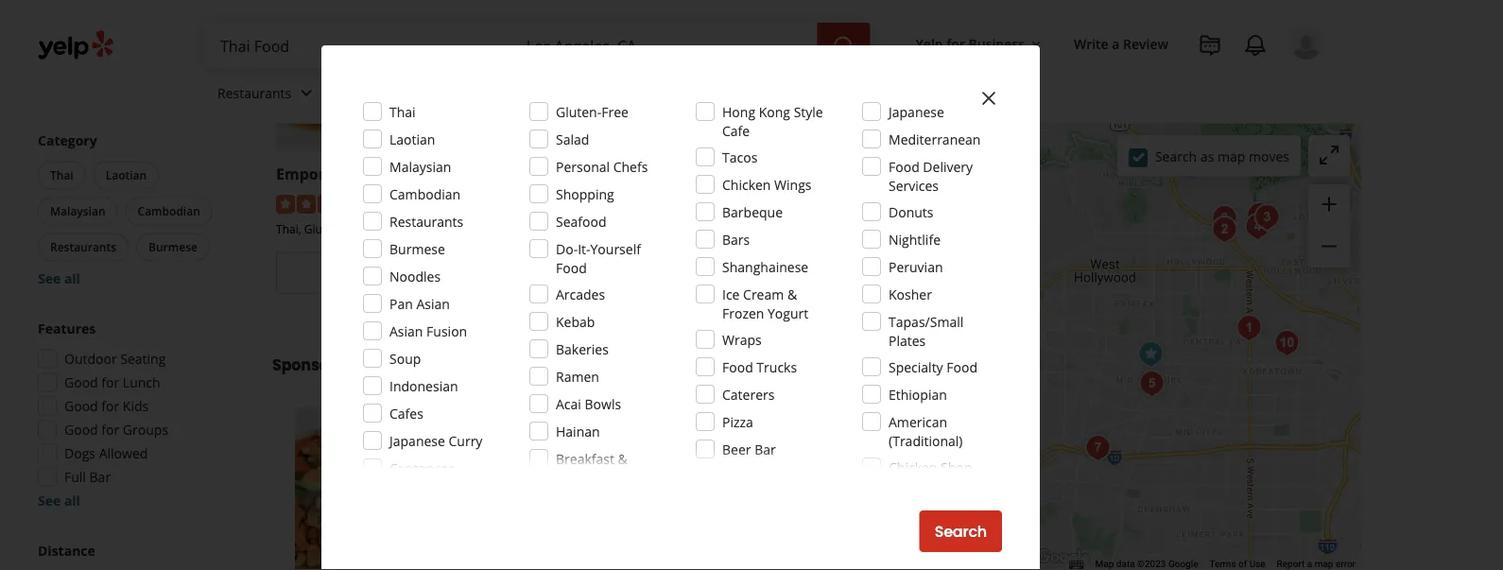 Task type: describe. For each thing, give the bounding box(es) containing it.
4.0 (3.7k reviews)
[[386, 193, 492, 211]]

12:30
[[636, 294, 670, 312]]

breakfast
[[556, 450, 615, 468]]

use
[[1250, 558, 1266, 570]]

until for thai touch restaurant
[[850, 294, 877, 312]]

for for lunch
[[101, 373, 119, 391]]

2 pm from the left
[[910, 294, 930, 312]]

1 order now from the left
[[350, 262, 428, 284]]

breakfast & brunch
[[556, 450, 628, 486]]

her thai image
[[1132, 336, 1170, 373]]

shopping
[[556, 185, 614, 203]]

spicy sugar thai - midcity image
[[1133, 365, 1171, 403]]

cafe
[[722, 121, 750, 139]]

features
[[38, 320, 96, 338]]

tapas/small
[[889, 312, 964, 330]]

bakeries
[[556, 340, 609, 358]]

noodles link
[[507, 467, 561, 486]]

it-
[[578, 240, 590, 258]]

chicken shop
[[889, 458, 972, 476]]

1 vertical spatial gluten-free
[[612, 469, 678, 484]]

beer bar
[[722, 440, 776, 458]]

ice
[[722, 285, 740, 303]]

business
[[969, 34, 1025, 52]]

search button
[[920, 511, 1002, 552]]

cantonese
[[390, 459, 455, 477]]

good for groups
[[64, 421, 168, 439]]

write a review link
[[1066, 26, 1176, 60]]

japanese for japanese curry
[[390, 432, 445, 450]]

style
[[794, 103, 823, 121]]

personal chefs
[[556, 157, 648, 175]]

laotian button
[[93, 161, 159, 190]]

data
[[1116, 558, 1135, 570]]

am
[[673, 294, 693, 312]]

2 order now from the left
[[591, 262, 669, 284]]

(traditional)
[[889, 432, 963, 450]]

projects image
[[1199, 34, 1222, 57]]

soup
[[390, 349, 421, 367]]

ethiopian
[[889, 385, 947, 403]]

bar for full bar
[[89, 468, 111, 486]]

0 horizontal spatial emporium
[[276, 164, 355, 184]]

chicken for chicken shop
[[889, 458, 937, 476]]

see all button for category
[[38, 269, 80, 287]]

ramen
[[556, 367, 599, 385]]

restaurants inside search dialog
[[390, 212, 464, 230]]

kong
[[759, 103, 790, 121]]

good for kids
[[64, 397, 149, 415]]

expand map image
[[1318, 144, 1341, 166]]

4.0 for 4.0
[[617, 438, 635, 456]]

ruen pair image
[[1241, 197, 1279, 234]]

1 horizontal spatial emporium
[[507, 407, 605, 433]]

1 now from the left
[[396, 262, 428, 284]]

until 11:00 pm
[[364, 294, 452, 312]]

dogs allowed
[[64, 444, 148, 462]]

noodles inside button
[[511, 469, 557, 484]]

1 vertical spatial emporium thai link
[[507, 407, 651, 433]]

cambodian inside cambodian button
[[138, 203, 200, 219]]

map data ©2023 google
[[1095, 558, 1198, 570]]

search for search
[[935, 521, 987, 542]]

delivery
[[923, 157, 973, 175]]

burmese button
[[136, 233, 210, 261]]

16 info v2 image
[[416, 357, 432, 372]]

thaibento
[[517, 164, 594, 184]]

0 vertical spatial noodles
[[372, 221, 416, 237]]

food delivery services
[[889, 157, 973, 194]]

good for good for kids
[[64, 397, 98, 415]]

0 vertical spatial asian
[[416, 295, 450, 312]]

takeout
[[106, 33, 156, 51]]

(3.7k reviews)
[[639, 438, 723, 456]]

tapas/small plates
[[889, 312, 964, 349]]

good for good for lunch
[[64, 373, 98, 391]]

report a map error
[[1277, 558, 1356, 570]]

emporium thai image
[[295, 407, 484, 570]]

for for groups
[[101, 421, 119, 439]]

bar for beer bar
[[755, 440, 776, 458]]

restaurants for restaurants button
[[50, 239, 116, 255]]

slideshow element
[[295, 407, 484, 570]]

for for dinner
[[101, 57, 119, 75]]

0 vertical spatial emporium thai link
[[276, 164, 391, 184]]

soup,
[[792, 221, 822, 237]]

do-
[[556, 240, 578, 258]]

0 vertical spatial 4 star rating image
[[276, 195, 378, 214]]

yelp for business button
[[908, 26, 1051, 61]]

map region
[[789, 32, 1503, 570]]

bars
[[722, 230, 750, 248]]

(600
[[890, 193, 916, 211]]

results
[[357, 355, 413, 376]]

keyboard shortcuts image
[[1069, 560, 1084, 570]]

yelp
[[916, 34, 943, 52]]

distance
[[38, 542, 95, 560]]

restaurants for "restaurants" link
[[217, 84, 291, 102]]

cambodian inside search dialog
[[390, 185, 461, 203]]

sanamluang cafe hollywood image
[[1248, 199, 1286, 236]]

barbeque
[[722, 203, 783, 221]]

zoom in image
[[1318, 193, 1341, 216]]

donuts
[[889, 203, 934, 221]]

kids
[[123, 397, 149, 415]]

tacos
[[722, 148, 758, 166]]

terms
[[1210, 558, 1236, 570]]

open until 12:30 am
[[566, 294, 693, 312]]

thai inside search dialog
[[390, 103, 416, 121]]

0 vertical spatial (3.7k
[[408, 193, 437, 211]]

lunch
[[123, 373, 160, 391]]

as
[[1201, 147, 1214, 165]]

reservations
[[64, 9, 144, 27]]

pa ord noodle image
[[1239, 208, 1277, 246]]

see for features
[[38, 492, 61, 510]]

website
[[860, 262, 920, 284]]

1 vertical spatial gluten-
[[304, 221, 343, 237]]

category
[[38, 131, 97, 149]]

order now link for emporium thai
[[276, 252, 502, 294]]

1 vertical spatial asian
[[390, 322, 423, 340]]

yogurt
[[768, 304, 809, 322]]

business categories element
[[202, 68, 1324, 123]]

my thai kitchen image
[[1268, 324, 1306, 362]]

& inside ice cream & frozen yogurt
[[788, 285, 797, 303]]

11:00
[[395, 294, 429, 312]]

1 horizontal spatial (3.7k
[[639, 438, 669, 456]]

map for moves
[[1218, 147, 1246, 165]]

acai bowls
[[556, 395, 621, 413]]

group containing category
[[34, 131, 234, 288]]

fusion
[[427, 322, 467, 340]]

& inside breakfast & brunch
[[618, 450, 628, 468]]

4.1 (600 reviews)
[[867, 193, 970, 211]]

see for category
[[38, 269, 61, 287]]

order now link for thaibento
[[517, 252, 743, 294]]

(36 reviews)
[[649, 193, 722, 211]]

full
[[64, 468, 86, 486]]

for for business
[[947, 34, 965, 52]]

asian fusion
[[390, 322, 467, 340]]

full bar
[[64, 468, 111, 486]]

24 chevron down v2 image
[[295, 82, 318, 104]]

hae ha heng thai bistro image
[[1230, 309, 1268, 347]]

thai,
[[276, 221, 301, 237]]

4.1
[[867, 193, 886, 211]]



Task type: locate. For each thing, give the bounding box(es) containing it.
see all down restaurants button
[[38, 269, 80, 287]]

emporium
[[276, 164, 355, 184], [507, 407, 605, 433]]

map for error
[[1315, 558, 1334, 570]]

0 horizontal spatial order now
[[350, 262, 428, 284]]

report
[[1277, 558, 1305, 570]]

16 chevron down v2 image
[[1029, 37, 1044, 52]]

&
[[788, 285, 797, 303], [618, 450, 628, 468]]

seating
[[120, 350, 166, 368]]

1 horizontal spatial bar
[[755, 440, 776, 458]]

1 horizontal spatial chicken
[[889, 458, 937, 476]]

good for good for dinner
[[64, 57, 98, 75]]

order now
[[350, 262, 428, 284], [591, 262, 669, 284]]

1 vertical spatial malaysian
[[50, 203, 105, 219]]

0 horizontal spatial laotian
[[106, 167, 147, 183]]

gluten- up salad
[[556, 103, 602, 121]]

group
[[34, 131, 234, 288], [1309, 184, 1350, 268], [32, 319, 234, 510]]

salad, soup, thai
[[758, 221, 847, 237]]

1 horizontal spatial until
[[605, 294, 632, 312]]

restaurants link
[[202, 68, 333, 123]]

pm up tapas/small
[[910, 294, 930, 312]]

4.1 star rating image
[[758, 195, 860, 214]]

thai, gluten-free, noodles
[[276, 221, 416, 237]]

see all for features
[[38, 492, 80, 510]]

gluten-free
[[556, 103, 629, 121], [612, 469, 678, 484]]

restaurants button
[[38, 233, 129, 261]]

dogs
[[64, 444, 96, 462]]

see all button
[[38, 269, 80, 287], [38, 492, 80, 510]]

asian up asian fusion
[[416, 295, 450, 312]]

frozen
[[722, 304, 764, 322]]

1 horizontal spatial order now link
[[517, 252, 743, 294]]

1 horizontal spatial japanese
[[889, 103, 944, 121]]

0 horizontal spatial a
[[1112, 34, 1120, 52]]

until left the 11:00
[[364, 294, 392, 312]]

1 vertical spatial emporium thai
[[507, 407, 651, 433]]

1 order from the left
[[350, 262, 392, 284]]

pan
[[390, 295, 413, 312]]

2 vertical spatial restaurants
[[50, 239, 116, 255]]

search as map moves
[[1155, 147, 1290, 165]]

all down full
[[64, 492, 80, 510]]

asian up soup
[[390, 322, 423, 340]]

search left as
[[1155, 147, 1197, 165]]

now
[[396, 262, 428, 284], [636, 262, 669, 284]]

1 vertical spatial free
[[653, 469, 678, 484]]

1 vertical spatial map
[[1315, 558, 1334, 570]]

now up the 11:00
[[396, 262, 428, 284]]

for inside button
[[947, 34, 965, 52]]

1 vertical spatial chicken
[[889, 458, 937, 476]]

malaysian inside search dialog
[[390, 157, 451, 175]]

laotian
[[390, 130, 435, 148], [106, 167, 147, 183]]

0 horizontal spatial restaurants
[[50, 239, 116, 255]]

open for thaibento
[[566, 294, 601, 312]]

a for report
[[1307, 558, 1313, 570]]

laotian inside search dialog
[[390, 130, 435, 148]]

1 see from the top
[[38, 269, 61, 287]]

see all button down full
[[38, 492, 80, 510]]

1 good from the top
[[64, 57, 98, 75]]

hoy-ka thai restaurant image
[[1206, 211, 1244, 249]]

2 horizontal spatial restaurants
[[390, 212, 464, 230]]

0 vertical spatial see
[[38, 269, 61, 287]]

0 horizontal spatial search
[[935, 521, 987, 542]]

3 until from the left
[[850, 294, 877, 312]]

1 horizontal spatial open
[[811, 294, 846, 312]]

group containing features
[[32, 319, 234, 510]]

cambodian up burmese button
[[138, 203, 200, 219]]

0 vertical spatial cambodian
[[390, 185, 461, 203]]

2 all from the top
[[64, 492, 80, 510]]

american (traditional)
[[889, 413, 963, 450]]

search dialog
[[0, 0, 1503, 570]]

kosher
[[889, 285, 932, 303]]

see all button down restaurants button
[[38, 269, 80, 287]]

malaysian up 4.0 (3.7k reviews)
[[390, 157, 451, 175]]

order now link up pan
[[276, 252, 502, 294]]

0 vertical spatial restaurants
[[217, 84, 291, 102]]

google
[[1169, 558, 1198, 570]]

until for thaibento
[[605, 294, 632, 312]]

0 horizontal spatial burmese
[[148, 239, 198, 255]]

until left 12:30
[[605, 294, 632, 312]]

2 good from the top
[[64, 373, 98, 391]]

gluten-free inside search dialog
[[556, 103, 629, 121]]

thaibento link
[[517, 164, 594, 184]]

2 vertical spatial noodles
[[511, 469, 557, 484]]

1 vertical spatial bar
[[89, 468, 111, 486]]

see all for category
[[38, 269, 80, 287]]

4.0 right breakfast
[[617, 438, 635, 456]]

bar inside search dialog
[[755, 440, 776, 458]]

good down offers
[[64, 57, 98, 75]]

1 vertical spatial 4 star rating image
[[507, 439, 609, 458]]

0 vertical spatial free
[[602, 103, 629, 121]]

noodles down breakfast
[[511, 469, 557, 484]]

emporium thai up breakfast
[[507, 407, 651, 433]]

burmese inside search dialog
[[390, 240, 445, 258]]

0 vertical spatial all
[[64, 269, 80, 287]]

0 horizontal spatial chicken
[[722, 175, 771, 193]]

shop
[[941, 458, 972, 476]]

good down good for lunch
[[64, 397, 98, 415]]

offers takeout
[[64, 33, 156, 51]]

good down the outdoor
[[64, 373, 98, 391]]

1 horizontal spatial malaysian
[[390, 157, 451, 175]]

0 vertical spatial malaysian
[[390, 157, 451, 175]]

1 vertical spatial see all button
[[38, 492, 80, 510]]

emporium up breakfast
[[507, 407, 605, 433]]

good for good for groups
[[64, 421, 98, 439]]

write a review
[[1074, 34, 1169, 52]]

4 star rating image up thai, gluten-free, noodles
[[276, 195, 378, 214]]

laotian up cambodian button
[[106, 167, 147, 183]]

1 horizontal spatial a
[[1307, 558, 1313, 570]]

open for thai touch restaurant
[[811, 294, 846, 312]]

order
[[350, 262, 392, 284], [591, 262, 633, 284]]

good
[[64, 57, 98, 75], [64, 373, 98, 391], [64, 397, 98, 415], [64, 421, 98, 439]]

hong kong style cafe
[[722, 103, 823, 139]]

touch
[[794, 164, 840, 184]]

gluten- down 4.0 link
[[612, 469, 653, 484]]

2 see from the top
[[38, 492, 61, 510]]

4.0 link
[[617, 436, 635, 457]]

free inside search dialog
[[602, 103, 629, 121]]

a right the write
[[1112, 34, 1120, 52]]

cafes
[[390, 404, 423, 422]]

0 horizontal spatial until
[[364, 294, 392, 312]]

1 horizontal spatial free
[[653, 469, 678, 484]]

thai
[[390, 103, 416, 121], [359, 164, 391, 184], [758, 164, 790, 184], [50, 167, 73, 183], [517, 221, 539, 237], [825, 221, 847, 237], [610, 407, 651, 433], [572, 469, 596, 484]]

search image
[[833, 35, 855, 58]]

emporium thai for the topmost emporium thai link
[[276, 164, 391, 184]]

0 vertical spatial gluten-
[[556, 103, 602, 121]]

1 vertical spatial &
[[618, 450, 628, 468]]

malaysian button
[[38, 197, 118, 225]]

view
[[821, 262, 856, 284]]

0 horizontal spatial (3.7k
[[408, 193, 437, 211]]

0 vertical spatial &
[[788, 285, 797, 303]]

of
[[1239, 558, 1247, 570]]

1 horizontal spatial 4.0
[[617, 438, 635, 456]]

2 until from the left
[[605, 294, 632, 312]]

free up personal chefs
[[602, 103, 629, 121]]

2 vertical spatial gluten-
[[612, 469, 653, 484]]

2 burmese from the left
[[390, 240, 445, 258]]

all
[[64, 269, 80, 287], [64, 492, 80, 510]]

emporium thai up thai, gluten-free, noodles
[[276, 164, 391, 184]]

search
[[1155, 147, 1197, 165], [935, 521, 987, 542]]

restaurants left 24 chevron down v2 image at left top
[[217, 84, 291, 102]]

a for write
[[1112, 34, 1120, 52]]

food down wraps
[[722, 358, 753, 376]]

0 horizontal spatial now
[[396, 262, 428, 284]]

3 good from the top
[[64, 397, 98, 415]]

4 star rating image up 'brunch'
[[507, 439, 609, 458]]

& right breakfast
[[618, 450, 628, 468]]

0 horizontal spatial order now link
[[276, 252, 502, 294]]

do-it-yourself food
[[556, 240, 641, 277]]

chicken down (traditional)
[[889, 458, 937, 476]]

see all
[[38, 269, 80, 287], [38, 492, 80, 510]]

1 vertical spatial a
[[1307, 558, 1313, 570]]

1 horizontal spatial order
[[591, 262, 633, 284]]

1 vertical spatial search
[[935, 521, 987, 542]]

1 horizontal spatial 4 star rating image
[[507, 439, 609, 458]]

all for category
[[64, 269, 80, 287]]

0 horizontal spatial open
[[566, 294, 601, 312]]

arcades
[[556, 285, 605, 303]]

pm up fusion at the left of page
[[433, 294, 452, 312]]

personal
[[556, 157, 610, 175]]

see all down full
[[38, 492, 80, 510]]

order now link
[[276, 252, 502, 294], [517, 252, 743, 294]]

emporium thai link up thai, gluten-free, noodles
[[276, 164, 391, 184]]

1 horizontal spatial pm
[[910, 294, 930, 312]]

gluten-free up salad
[[556, 103, 629, 121]]

terms of use
[[1210, 558, 1266, 570]]

for down good for kids
[[101, 421, 119, 439]]

1 horizontal spatial now
[[636, 262, 669, 284]]

bar right beer at the bottom of the page
[[755, 440, 776, 458]]

laotian up 4.0 (3.7k reviews)
[[390, 130, 435, 148]]

order now link up open until 12:30 am
[[517, 252, 743, 294]]

pan asian
[[390, 295, 450, 312]]

2 now from the left
[[636, 262, 669, 284]]

1 horizontal spatial emporium thai
[[507, 407, 651, 433]]

2 order from the left
[[591, 262, 633, 284]]

close image
[[978, 87, 1000, 110]]

burmese down cambodian button
[[148, 239, 198, 255]]

chicken for chicken wings
[[722, 175, 771, 193]]

0 horizontal spatial malaysian
[[50, 203, 105, 219]]

all for features
[[64, 492, 80, 510]]

for down 'offers takeout' on the top left of the page
[[101, 57, 119, 75]]

1 horizontal spatial laotian
[[390, 130, 435, 148]]

plates
[[889, 331, 926, 349]]

burmese
[[148, 239, 198, 255], [390, 240, 445, 258]]

emporium up thai,
[[276, 164, 355, 184]]

1 horizontal spatial &
[[788, 285, 797, 303]]

0 vertical spatial bar
[[755, 440, 776, 458]]

0 horizontal spatial map
[[1218, 147, 1246, 165]]

cambodian
[[390, 185, 461, 203], [138, 203, 200, 219]]

allowed
[[99, 444, 148, 462]]

1 vertical spatial see
[[38, 492, 61, 510]]

& up yogurt
[[788, 285, 797, 303]]

palms thai restaurant image
[[1206, 199, 1244, 237]]

gluten- right thai,
[[304, 221, 343, 237]]

restaurants down malaysian button
[[50, 239, 116, 255]]

until
[[364, 294, 392, 312], [605, 294, 632, 312], [850, 294, 877, 312]]

zoom out image
[[1318, 235, 1341, 258]]

food up services on the right top of page
[[889, 157, 920, 175]]

0 horizontal spatial 4.0
[[386, 193, 405, 211]]

malaysian up restaurants button
[[50, 203, 105, 219]]

4 star rating image
[[276, 195, 378, 214], [507, 439, 609, 458]]

map left 'error'
[[1315, 558, 1334, 570]]

1 vertical spatial japanese
[[390, 432, 445, 450]]

0 vertical spatial a
[[1112, 34, 1120, 52]]

open up kebab
[[566, 294, 601, 312]]

for up good for kids
[[101, 373, 119, 391]]

0 horizontal spatial emporium thai link
[[276, 164, 391, 184]]

0 horizontal spatial cambodian
[[138, 203, 200, 219]]

gluten- inside search dialog
[[556, 103, 602, 121]]

food right specialty
[[947, 358, 978, 376]]

4.0 up thai, gluten-free, noodles
[[386, 193, 405, 211]]

0 vertical spatial emporium
[[276, 164, 355, 184]]

good for dinner
[[64, 57, 165, 75]]

0 vertical spatial see all
[[38, 269, 80, 287]]

see up distance
[[38, 492, 61, 510]]

0 horizontal spatial &
[[618, 450, 628, 468]]

bar inside group
[[89, 468, 111, 486]]

services
[[889, 176, 939, 194]]

0 horizontal spatial 4 star rating image
[[276, 195, 378, 214]]

2 order now link from the left
[[517, 252, 743, 294]]

map
[[1218, 147, 1246, 165], [1315, 558, 1334, 570]]

1 horizontal spatial gluten-
[[556, 103, 602, 121]]

map right as
[[1218, 147, 1246, 165]]

search down shop
[[935, 521, 987, 542]]

0 vertical spatial laotian
[[390, 130, 435, 148]]

laotian inside button
[[106, 167, 147, 183]]

open down view
[[811, 294, 846, 312]]

4.0
[[386, 193, 405, 211], [617, 438, 635, 456]]

noodles right free,
[[372, 221, 416, 237]]

good up dogs
[[64, 421, 98, 439]]

japanese curry
[[390, 432, 483, 450]]

1 vertical spatial emporium
[[507, 407, 605, 433]]

salad
[[556, 130, 589, 148]]

curry
[[449, 432, 483, 450]]

until left 9:30
[[850, 294, 877, 312]]

japanese up the mediterranean at the right
[[889, 103, 944, 121]]

all down restaurants button
[[64, 269, 80, 287]]

restaurants inside button
[[50, 239, 116, 255]]

search for search as map moves
[[1155, 147, 1197, 165]]

malaysian
[[390, 157, 451, 175], [50, 203, 105, 219]]

1 all from the top
[[64, 269, 80, 287]]

dinner
[[123, 57, 165, 75]]

asian
[[416, 295, 450, 312], [390, 322, 423, 340]]

for for kids
[[101, 397, 119, 415]]

0 vertical spatial gluten-free
[[556, 103, 629, 121]]

previous image
[[303, 490, 325, 513]]

1 until from the left
[[364, 294, 392, 312]]

emporium thai for the bottommost emporium thai link
[[507, 407, 651, 433]]

indonesian
[[390, 377, 458, 395]]

1 horizontal spatial map
[[1315, 558, 1334, 570]]

0 horizontal spatial emporium thai
[[276, 164, 391, 184]]

2 see all from the top
[[38, 492, 80, 510]]

9:30
[[881, 294, 907, 312]]

notifications image
[[1244, 34, 1267, 57]]

1 horizontal spatial order now
[[591, 262, 669, 284]]

1 open from the left
[[566, 294, 601, 312]]

terms of use link
[[1210, 558, 1266, 570]]

noodles inside search dialog
[[390, 267, 441, 285]]

order down yourself
[[591, 262, 633, 284]]

search inside button
[[935, 521, 987, 542]]

for down good for lunch
[[101, 397, 119, 415]]

2 open from the left
[[811, 294, 846, 312]]

0 vertical spatial see all button
[[38, 269, 80, 287]]

restaurants inside business categories element
[[217, 84, 291, 102]]

google image
[[1032, 546, 1095, 570]]

japanese for japanese
[[889, 103, 944, 121]]

view website link
[[758, 252, 983, 294]]

hong
[[722, 103, 755, 121]]

order now up pan
[[350, 262, 428, 284]]

1 see all button from the top
[[38, 269, 80, 287]]

burmese inside button
[[148, 239, 198, 255]]

food
[[889, 157, 920, 175], [556, 259, 587, 277], [722, 358, 753, 376], [947, 358, 978, 376]]

0 horizontal spatial free
[[602, 103, 629, 121]]

specialty
[[889, 358, 943, 376]]

1 vertical spatial restaurants
[[390, 212, 464, 230]]

1 see all from the top
[[38, 269, 80, 287]]

1 vertical spatial noodles
[[390, 267, 441, 285]]

error
[[1336, 558, 1356, 570]]

thai touch restaurant
[[758, 164, 928, 184]]

restaurants down 4.0 (3.7k reviews)
[[390, 212, 464, 230]]

food trucks
[[722, 358, 797, 376]]

food inside food delivery services
[[889, 157, 920, 175]]

for right yelp
[[947, 34, 965, 52]]

food down do-
[[556, 259, 587, 277]]

4.0 for 4.0 (3.7k reviews)
[[386, 193, 405, 211]]

(3.7k right 4.0 link
[[639, 438, 669, 456]]

order up pan
[[350, 262, 392, 284]]

cambodian up thai, gluten-free, noodles
[[390, 185, 461, 203]]

1 horizontal spatial search
[[1155, 147, 1197, 165]]

cream
[[743, 285, 784, 303]]

4.7 star rating image
[[517, 195, 619, 214]]

2 see all button from the top
[[38, 492, 80, 510]]

free down (3.7k reviews)
[[653, 469, 678, 484]]

2 horizontal spatial until
[[850, 294, 877, 312]]

None search field
[[205, 23, 874, 68]]

1 pm from the left
[[433, 294, 452, 312]]

0 vertical spatial 4.0
[[386, 193, 405, 211]]

noodles up the 11:00
[[390, 267, 441, 285]]

thai touch restaurant link
[[758, 164, 928, 184]]

1 vertical spatial (3.7k
[[639, 438, 669, 456]]

0 vertical spatial chicken
[[722, 175, 771, 193]]

(3.7k up thai, gluten-free, noodles
[[408, 193, 437, 211]]

1 vertical spatial see all
[[38, 492, 80, 510]]

nightlife
[[889, 230, 941, 248]]

gluten-free down 4.0 link
[[612, 469, 678, 484]]

1 burmese from the left
[[148, 239, 198, 255]]

0 horizontal spatial pm
[[433, 294, 452, 312]]

bar down dogs allowed
[[89, 468, 111, 486]]

sponsored
[[272, 355, 354, 376]]

food inside do-it-yourself food
[[556, 259, 587, 277]]

now up 12:30
[[636, 262, 669, 284]]

see all button for features
[[38, 492, 80, 510]]

restaurants
[[217, 84, 291, 102], [390, 212, 464, 230], [50, 239, 116, 255]]

1 horizontal spatial emporium thai link
[[507, 407, 651, 433]]

a right report
[[1307, 558, 1313, 570]]

farmhouse kitchen thai cuisine image
[[1079, 429, 1117, 467]]

chicken up barbeque
[[722, 175, 771, 193]]

thai inside button
[[50, 167, 73, 183]]

1 order now link from the left
[[276, 252, 502, 294]]

bowls
[[585, 395, 621, 413]]

hainan
[[556, 422, 600, 440]]

user actions element
[[901, 24, 1350, 140]]

1 vertical spatial laotian
[[106, 167, 147, 183]]

pizza
[[722, 413, 753, 431]]

0 vertical spatial search
[[1155, 147, 1197, 165]]

burmese down 4.0 (3.7k reviews)
[[390, 240, 445, 258]]

wings
[[774, 175, 812, 193]]

0 vertical spatial japanese
[[889, 103, 944, 121]]

ice cream & frozen yogurt
[[722, 285, 809, 322]]

emporium thai link up breakfast
[[507, 407, 651, 433]]

1 vertical spatial all
[[64, 492, 80, 510]]

malaysian inside button
[[50, 203, 105, 219]]

1 vertical spatial cambodian
[[138, 203, 200, 219]]

4 good from the top
[[64, 421, 98, 439]]

2 horizontal spatial gluten-
[[612, 469, 653, 484]]

order now down yourself
[[591, 262, 669, 284]]

japanese up cantonese
[[390, 432, 445, 450]]

see down restaurants button
[[38, 269, 61, 287]]

0 vertical spatial map
[[1218, 147, 1246, 165]]

(3.7k reviews) link
[[639, 436, 723, 457]]

view website
[[821, 262, 920, 284]]



Task type: vqa. For each thing, say whether or not it's contained in the screenshot.
Burmese within button
yes



